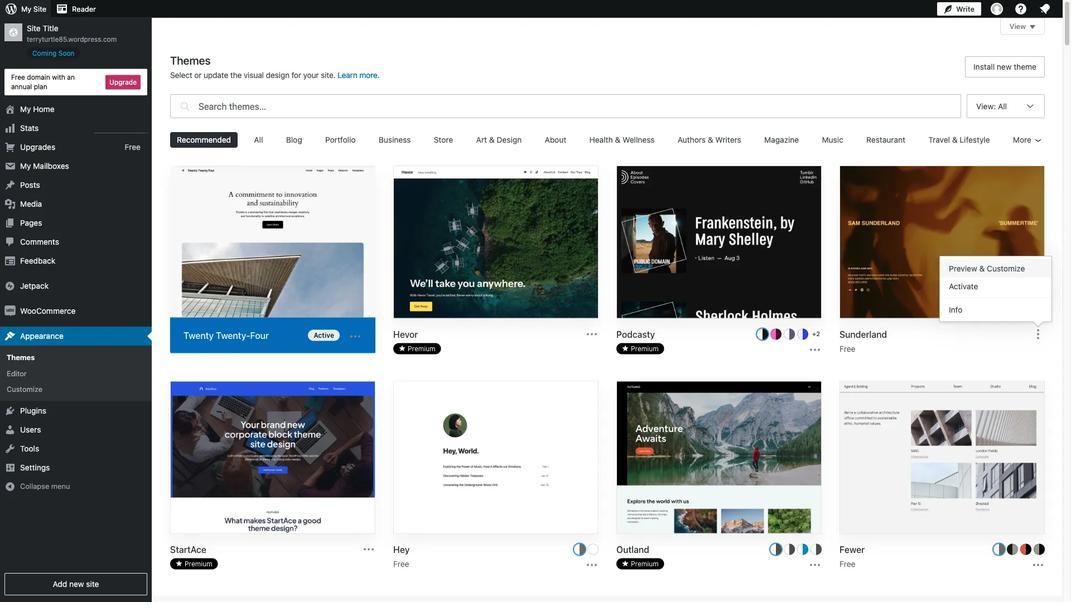 Task type: describe. For each thing, give the bounding box(es) containing it.
posts link
[[0, 176, 152, 195]]

write link
[[938, 0, 982, 18]]

view button
[[1001, 18, 1045, 35]]

update
[[204, 71, 228, 80]]

site inside site title terryturtle85.wordpress.com
[[27, 24, 41, 33]]

an
[[67, 73, 75, 81]]

open search image
[[178, 92, 192, 121]]

more options for theme sunderland image
[[1032, 328, 1045, 341]]

or
[[194, 71, 202, 80]]

media link
[[0, 195, 152, 214]]

upgrades
[[20, 143, 55, 152]]

for
[[292, 71, 301, 80]]

settings
[[20, 463, 50, 473]]

blog button
[[279, 132, 309, 148]]

more options for theme fewer image
[[1032, 559, 1045, 572]]

all button
[[247, 132, 270, 148]]

outland
[[617, 545, 650, 555]]

premium button down outland on the bottom right of page
[[617, 559, 665, 570]]

add new site link
[[4, 574, 147, 596]]

free inside free domain with an annual plan
[[11, 73, 25, 81]]

& for design
[[489, 135, 495, 145]]

& for wellness
[[615, 135, 621, 145]]

fewer is perfect for showcasing portfolios and blogs. with a clean and opinionated design, it offers excellent typography and style variations that make it easy to present your work or business. the theme is highly versatile, making it ideal for bloggers and businesses alike, and it offers a range of customizable options that allow you to tailor your site to your specific needs. image
[[840, 382, 1045, 535]]

customize inside customize 'link'
[[7, 385, 42, 393]]

twenty
[[184, 330, 214, 341]]

appearance link
[[0, 327, 152, 346]]

view: all button
[[967, 94, 1045, 208]]

more options for theme startace image
[[362, 543, 376, 557]]

plugins
[[20, 406, 46, 416]]

magazine button
[[758, 132, 806, 148]]

writers
[[716, 135, 742, 145]]

theme
[[1014, 62, 1037, 71]]

info
[[949, 305, 963, 314]]

view
[[1010, 22, 1026, 30]]

coming
[[32, 49, 57, 57]]

themes for themes select or update the visual design for your site. learn more .
[[170, 54, 211, 67]]

my for my site
[[21, 5, 31, 13]]

wellness
[[623, 135, 655, 145]]

add new site
[[53, 580, 99, 589]]

jetpack
[[20, 282, 49, 291]]

coming soon
[[32, 49, 75, 57]]

info link
[[940, 301, 1052, 319]]

install
[[974, 62, 995, 71]]

premium down startace
[[185, 561, 212, 568]]

fewer
[[840, 545, 865, 555]]

my site link
[[0, 0, 51, 18]]

sunderland is a simple theme that supports full-site editing. it comes with a set of minimal templates and design settings that can be manipulated through global styles. use it to build something beautiful. image
[[840, 166, 1045, 319]]

store button
[[427, 132, 460, 148]]

img image for woocommerce
[[4, 306, 16, 317]]

& for customize
[[980, 264, 985, 273]]

my profile image
[[991, 3, 1003, 15]]

my for my mailboxes
[[20, 162, 31, 171]]

music button
[[816, 132, 850, 148]]

sometimes your podcast episode cover arts deserve more attention than regular thumbnails offer. if you think so, then podcasty is the theme design for your podcast site. image
[[617, 166, 821, 319]]

hey is a simple personal blog theme. image
[[394, 382, 598, 535]]

tools
[[20, 444, 39, 454]]

portfolio button
[[319, 132, 362, 148]]

restaurant button
[[860, 132, 913, 148]]

closed image
[[1030, 25, 1036, 29]]

portfolio
[[325, 135, 356, 145]]

premium button down podcasty
[[617, 343, 665, 355]]

time image
[[1066, 43, 1072, 53]]

more options for theme outland image
[[809, 559, 822, 572]]

restaurant
[[867, 135, 906, 145]]

more options for theme hey image
[[585, 559, 599, 572]]

home
[[33, 105, 54, 114]]

jetpack link
[[0, 277, 152, 296]]

startace is your ultimate business theme design. it is pretty valuable in assisting users in building their corporate websites, being established companies, or budding startups. image
[[171, 382, 375, 535]]

startace
[[170, 545, 206, 555]]

premium down "hevor"
[[408, 345, 436, 353]]

themes for themes
[[7, 354, 35, 362]]

your
[[303, 71, 319, 80]]

travel
[[929, 135, 950, 145]]

+2
[[813, 331, 820, 338]]

pages
[[20, 219, 42, 228]]

install new theme
[[974, 62, 1037, 71]]

users
[[20, 425, 41, 435]]

domain
[[27, 73, 50, 81]]

learn more link
[[338, 71, 378, 80]]

lifestyle
[[960, 135, 990, 145]]

users link
[[0, 421, 152, 440]]

themes select or update the visual design for your site. learn more .
[[170, 54, 380, 80]]

active
[[314, 332, 334, 339]]

my site
[[21, 5, 46, 13]]

twenty-
[[216, 330, 250, 341]]

with
[[52, 73, 65, 81]]

preview & customize button
[[940, 259, 1052, 278]]

tooltip containing preview & customize
[[934, 256, 1053, 328]]

upgrade
[[109, 78, 137, 86]]

twenty twenty-four is designed to be flexible, versatile and applicable to any website. its collection of templates and patterns tailor to different needs, such as presenting a business, blogging and writing or showcasing work. a multitude of possibilities open up with just a few adjustments to color and typography. twenty twenty-four comes with style variations and full page designs to help speed up the site building process, is fully compatible with the site editor, and takes advantage of new design tools introduced in wordpress 6.4. image
[[170, 166, 376, 320]]

authors
[[678, 135, 706, 145]]

collapse menu
[[20, 482, 70, 491]]

appearance
[[20, 332, 64, 341]]

premium down podcasty
[[631, 345, 659, 353]]

menu containing preview & customize
[[940, 257, 1052, 322]]

business
[[379, 135, 411, 145]]

+2 button
[[811, 329, 822, 340]]



Task type: vqa. For each thing, say whether or not it's contained in the screenshot.
cookies in Our opt-out is managed through cookies, so if you delete cookies, your browser is set to delete cookies automatically after a certain length of time, or if you visit sites in a different browser, you'll need to make this selection again.
no



Task type: locate. For each thing, give the bounding box(es) containing it.
new left the site
[[69, 580, 84, 589]]

premium button down "hevor"
[[393, 343, 441, 355]]

0 horizontal spatial new
[[69, 580, 84, 589]]

terryturtle85.wordpress.com
[[27, 35, 117, 43]]

themes
[[170, 54, 211, 67], [7, 354, 35, 362]]

write
[[957, 5, 975, 13]]

2 vertical spatial my
[[20, 162, 31, 171]]

& inside button
[[980, 264, 985, 273]]

all inside button
[[254, 135, 263, 145]]

editor link
[[0, 366, 152, 381]]

& for lifestyle
[[953, 135, 958, 145]]

podcasty
[[617, 329, 655, 340]]

free up annual plan
[[11, 73, 25, 81]]

my up posts
[[20, 162, 31, 171]]

preview
[[949, 264, 978, 273]]

site up title
[[33, 5, 46, 13]]

design
[[497, 135, 522, 145]]

more
[[1013, 135, 1032, 145]]

img image left jetpack
[[4, 281, 16, 292]]

img image inside jetpack link
[[4, 281, 16, 292]]

tools link
[[0, 440, 152, 459]]

0 horizontal spatial all
[[254, 135, 263, 145]]

new inside add new site link
[[69, 580, 84, 589]]

customize
[[987, 264, 1025, 273], [7, 385, 42, 393]]

pages link
[[0, 214, 152, 233]]

1 vertical spatial site
[[27, 24, 41, 33]]

0 horizontal spatial themes
[[7, 354, 35, 362]]

free down highest hourly views 0 image
[[125, 143, 141, 152]]

free inside sunderland free
[[840, 344, 856, 353]]

view: all
[[977, 102, 1007, 111]]

highest hourly views 0 image
[[94, 126, 147, 133]]

site left title
[[27, 24, 41, 33]]

soon
[[58, 49, 75, 57]]

1 horizontal spatial new
[[997, 62, 1012, 71]]

preview & customize
[[949, 264, 1025, 273]]

art & design
[[476, 135, 522, 145]]

all left blog
[[254, 135, 263, 145]]

four
[[250, 330, 269, 341]]

my left home
[[20, 105, 31, 114]]

premium
[[408, 345, 436, 353], [631, 345, 659, 353], [185, 561, 212, 568], [631, 561, 659, 568]]

free
[[11, 73, 25, 81], [125, 143, 141, 152], [840, 344, 856, 353], [393, 560, 409, 569], [840, 560, 856, 569]]

more options for theme hevor image
[[585, 328, 599, 341]]

twenty twenty-four
[[184, 330, 269, 341]]

themes link
[[0, 350, 152, 366]]

blog
[[286, 135, 302, 145]]

about
[[545, 135, 567, 145]]

hevor
[[393, 329, 418, 340]]

magazine
[[765, 135, 799, 145]]

health & wellness
[[590, 135, 655, 145]]

collapse
[[20, 482, 49, 491]]

free down sunderland
[[840, 344, 856, 353]]

woocommerce link
[[0, 302, 152, 321]]

customize up "activate" button
[[987, 264, 1025, 273]]

& left writers
[[708, 135, 714, 145]]

help image
[[1015, 2, 1028, 16]]

& for writers
[[708, 135, 714, 145]]

a wordpress theme for travel-related websites and blogs designed to showcase stunning destinations around the world. image
[[617, 382, 821, 536]]

1 vertical spatial img image
[[4, 306, 16, 317]]

reader link
[[51, 0, 100, 18]]

feedback link
[[0, 252, 152, 271]]

media
[[20, 200, 42, 209]]

new
[[997, 62, 1012, 71], [69, 580, 84, 589]]

themes inside themes select or update the visual design for your site. learn more .
[[170, 54, 211, 67]]

img image left woocommerce
[[4, 306, 16, 317]]

health
[[590, 135, 613, 145]]

.
[[378, 71, 380, 80]]

hevor is the block remake of classic theme hever. it is a fully responsive theme, ideal for creating a strong, beautiful, online presence for your business. image
[[394, 166, 598, 319]]

authors & writers
[[678, 135, 742, 145]]

all inside dropdown button
[[998, 102, 1007, 111]]

1 vertical spatial new
[[69, 580, 84, 589]]

1 horizontal spatial customize
[[987, 264, 1025, 273]]

settings link
[[0, 459, 152, 478]]

stats link
[[0, 119, 152, 138]]

themes up or
[[170, 54, 211, 67]]

comments link
[[0, 233, 152, 252]]

add
[[53, 580, 67, 589]]

health & wellness button
[[583, 132, 662, 148]]

0 horizontal spatial customize
[[7, 385, 42, 393]]

music
[[822, 135, 844, 145]]

1 vertical spatial themes
[[7, 354, 35, 362]]

2 img image from the top
[[4, 306, 16, 317]]

customize down editor on the left
[[7, 385, 42, 393]]

& right travel
[[953, 135, 958, 145]]

more options for theme podcasty image
[[809, 343, 822, 357]]

& right preview
[[980, 264, 985, 273]]

woocommerce
[[20, 307, 76, 316]]

manage your notifications image
[[1039, 2, 1052, 16]]

1 vertical spatial customize
[[7, 385, 42, 393]]

select
[[170, 71, 192, 80]]

0 vertical spatial themes
[[170, 54, 211, 67]]

premium down outland on the bottom right of page
[[631, 561, 659, 568]]

new for add
[[69, 580, 84, 589]]

0 vertical spatial customize
[[987, 264, 1025, 273]]

mailboxes
[[33, 162, 69, 171]]

Search search field
[[199, 95, 961, 118]]

0 vertical spatial site
[[33, 5, 46, 13]]

0 vertical spatial new
[[997, 62, 1012, 71]]

0 vertical spatial all
[[998, 102, 1007, 111]]

customize inside preview & customize button
[[987, 264, 1025, 273]]

1 horizontal spatial themes
[[170, 54, 211, 67]]

img image inside woocommerce link
[[4, 306, 16, 317]]

1 img image from the top
[[4, 281, 16, 292]]

editor
[[7, 369, 27, 378]]

free domain with an annual plan
[[11, 73, 75, 91]]

upgrade button
[[106, 75, 141, 89]]

img image
[[4, 281, 16, 292], [4, 306, 16, 317]]

more options for theme twenty twenty-four image
[[349, 330, 362, 343]]

new for install
[[997, 62, 1012, 71]]

recommended
[[177, 135, 231, 145]]

new inside install new theme link
[[997, 62, 1012, 71]]

hey
[[393, 545, 410, 555]]

premium button
[[393, 343, 441, 355], [617, 343, 665, 355], [170, 559, 218, 570], [617, 559, 665, 570]]

all right view:
[[998, 102, 1007, 111]]

sunderland
[[840, 329, 887, 340]]

0 vertical spatial img image
[[4, 281, 16, 292]]

install new theme link
[[966, 56, 1045, 78]]

premium button down startace
[[170, 559, 218, 570]]

1 vertical spatial all
[[254, 135, 263, 145]]

my mailboxes link
[[0, 157, 152, 176]]

posts
[[20, 181, 40, 190]]

art
[[476, 135, 487, 145]]

site title terryturtle85.wordpress.com
[[27, 24, 117, 43]]

feedback
[[20, 256, 55, 266]]

menu
[[940, 257, 1052, 322]]

& right health
[[615, 135, 621, 145]]

site.
[[321, 71, 336, 80]]

themes up editor on the left
[[7, 354, 35, 362]]

tooltip
[[934, 256, 1053, 328]]

art & design button
[[470, 132, 529, 148]]

new right install at the top right of the page
[[997, 62, 1012, 71]]

travel & lifestyle button
[[922, 132, 997, 148]]

title
[[43, 24, 58, 33]]

design
[[266, 71, 290, 80]]

comments
[[20, 238, 59, 247]]

themes inside themes link
[[7, 354, 35, 362]]

1 horizontal spatial all
[[998, 102, 1007, 111]]

customize link
[[0, 381, 152, 397]]

free down fewer
[[840, 560, 856, 569]]

1 vertical spatial my
[[20, 105, 31, 114]]

&
[[489, 135, 495, 145], [615, 135, 621, 145], [708, 135, 714, 145], [953, 135, 958, 145], [980, 264, 985, 273]]

0 vertical spatial my
[[21, 5, 31, 13]]

None search field
[[170, 92, 962, 121]]

my home
[[20, 105, 54, 114]]

my home link
[[0, 100, 152, 119]]

free down hey
[[393, 560, 409, 569]]

authors & writers button
[[671, 132, 748, 148]]

my left the "reader" link
[[21, 5, 31, 13]]

recommended button
[[170, 132, 238, 148]]

img image for jetpack
[[4, 281, 16, 292]]

& right art
[[489, 135, 495, 145]]

store
[[434, 135, 453, 145]]

site
[[86, 580, 99, 589]]

about button
[[538, 132, 573, 148]]

sunderland free
[[840, 329, 887, 353]]

annual plan
[[11, 83, 47, 91]]

all
[[998, 102, 1007, 111], [254, 135, 263, 145]]

business button
[[372, 132, 418, 148]]

my for my home
[[20, 105, 31, 114]]



